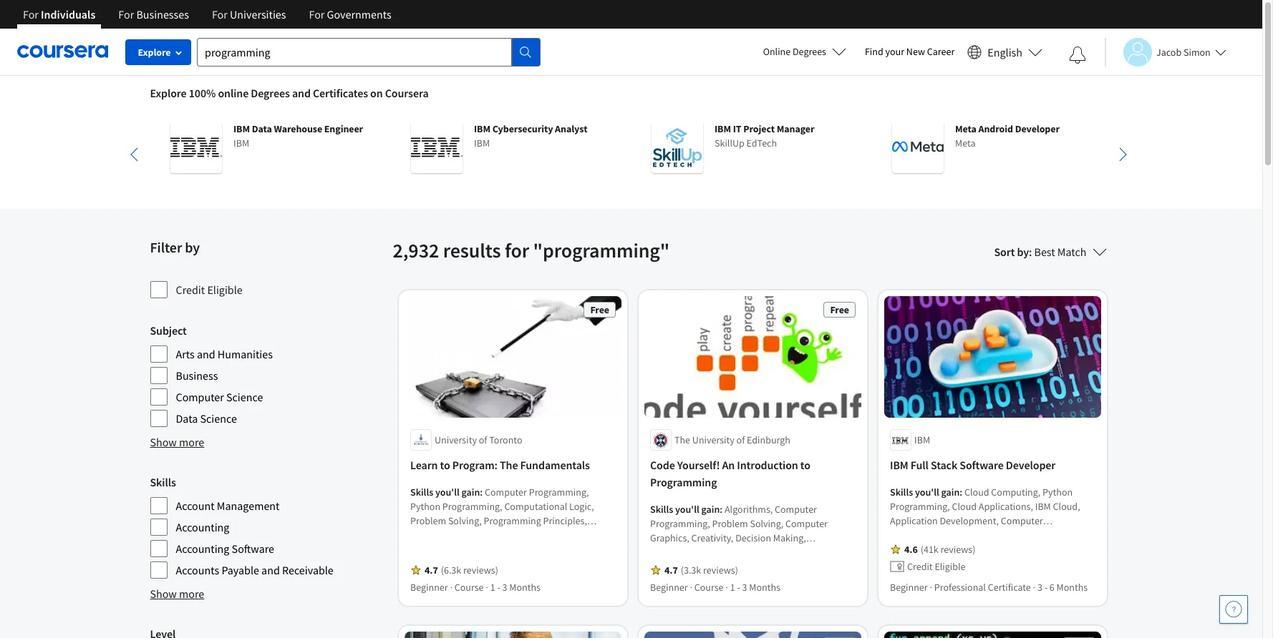 Task type: describe. For each thing, give the bounding box(es) containing it.
4.6 (41k reviews)
[[904, 544, 975, 557]]

show for accounts
[[150, 587, 177, 602]]

1 vertical spatial credit eligible
[[907, 561, 966, 574]]

2 of from the left
[[736, 434, 745, 447]]

code yourself! an introduction to programming link
[[650, 457, 856, 492]]

4.7 (3.3k reviews)
[[664, 565, 738, 578]]

2 horizontal spatial skills you'll gain :
[[890, 487, 964, 500]]

4.6
[[904, 544, 918, 557]]

the university of edinburgh
[[674, 434, 790, 447]]

data inside ibm data warehouse engineer ibm
[[252, 122, 272, 135]]

meta android developer meta
[[955, 122, 1060, 150]]

0 horizontal spatial eligible
[[207, 283, 243, 297]]

1 to from the left
[[440, 459, 450, 473]]

: down program:
[[480, 487, 483, 500]]

more for accounts
[[179, 587, 204, 602]]

analyst
[[555, 122, 587, 135]]

1 meta from the top
[[955, 122, 976, 135]]

code yourself! an introduction to programming
[[650, 459, 810, 490]]

"programming"
[[533, 238, 670, 264]]

online
[[763, 45, 791, 58]]

full
[[911, 459, 928, 473]]

for governments
[[309, 7, 392, 21]]

and inside skills group
[[262, 564, 280, 578]]

project
[[743, 122, 775, 135]]

principles, inside algorithms, computer programming, problem solving, computer graphics, creativity, decision making, programming principles, computer graphic techniques, software engineering, system programming
[[709, 547, 753, 560]]

skills up python
[[410, 487, 433, 500]]

skills up graphics,
[[650, 504, 673, 517]]

algorithms, computer programming, problem solving, computer graphics, creativity, decision making, programming principles, computer graphic techniques, software engineering, system programming
[[650, 504, 832, 588]]

skillup edtech image
[[651, 122, 703, 173]]

3 · from the left
[[690, 582, 692, 595]]

degrees inside online degrees popup button
[[793, 45, 826, 58]]

for businesses
[[118, 7, 189, 21]]

for
[[505, 238, 529, 264]]

show more button for accounts
[[150, 586, 204, 603]]

ibm it project manager skillup edtech
[[714, 122, 814, 150]]

beginner for code yourself! an introduction to programming
[[650, 582, 688, 595]]

3 beginner from the left
[[890, 582, 928, 595]]

(3.3k
[[681, 565, 701, 578]]

months for introduction
[[749, 582, 780, 595]]

humanities
[[218, 347, 273, 362]]

for for individuals
[[23, 7, 39, 21]]

software inside ibm full stack software developer link
[[960, 459, 1004, 473]]

coursera
[[385, 86, 429, 100]]

science for computer science
[[226, 390, 263, 405]]

software inside skills group
[[232, 542, 274, 557]]

skills you'll gain : for code yourself! an introduction to programming
[[650, 504, 724, 517]]

governments
[[327, 7, 392, 21]]

6 · from the left
[[1033, 582, 1035, 595]]

developer inside ibm full stack software developer link
[[1006, 459, 1056, 473]]

0 horizontal spatial computational
[[410, 544, 473, 557]]

accounting for accounting
[[176, 521, 229, 535]]

solving, inside computer programming, python programming, computational logic, problem solving, programming principles, computer programming tools, critical thinking, computational thinking, algorithms, mathematics
[[448, 515, 481, 528]]

beginner for learn to program: the fundamentals
[[410, 582, 448, 595]]

jacob simon button
[[1105, 38, 1227, 66]]

manager
[[777, 122, 814, 135]]

3 for the
[[502, 582, 507, 595]]

online degrees button
[[752, 36, 858, 67]]

developer inside meta android developer meta
[[1015, 122, 1060, 135]]

warehouse
[[274, 122, 322, 135]]

program:
[[452, 459, 497, 473]]

professional
[[934, 582, 986, 595]]

0 horizontal spatial credit eligible
[[176, 283, 243, 297]]

graphics,
[[650, 532, 689, 545]]

help center image
[[1225, 602, 1243, 619]]

on
[[370, 86, 383, 100]]

edtech
[[746, 137, 777, 150]]

decision
[[735, 532, 771, 545]]

results
[[443, 238, 501, 264]]

individuals
[[41, 7, 95, 21]]

and inside subject group
[[197, 347, 215, 362]]

programming inside code yourself! an introduction to programming
[[650, 476, 717, 490]]

system
[[796, 561, 827, 574]]

cybersecurity
[[492, 122, 553, 135]]

match
[[1058, 245, 1087, 259]]

arts
[[176, 347, 195, 362]]

for for businesses
[[118, 7, 134, 21]]

businesses
[[136, 7, 189, 21]]

programming, inside algorithms, computer programming, problem solving, computer graphics, creativity, decision making, programming principles, computer graphic techniques, software engineering, system programming
[[650, 518, 710, 531]]

0 vertical spatial thinking,
[[572, 530, 611, 543]]

best
[[1035, 245, 1055, 259]]

What do you want to learn? text field
[[197, 38, 512, 66]]

online degrees
[[763, 45, 826, 58]]

subject group
[[150, 322, 384, 428]]

ibm data warehouse engineer ibm
[[233, 122, 363, 150]]

data inside subject group
[[176, 412, 198, 426]]

sort
[[994, 245, 1015, 259]]

university of toronto
[[434, 434, 522, 447]]

: down ibm full stack software developer
[[960, 487, 962, 500]]

science for data science
[[200, 412, 237, 426]]

computer science
[[176, 390, 263, 405]]

new
[[907, 45, 925, 58]]

accounts
[[176, 564, 219, 578]]

find
[[865, 45, 884, 58]]

business
[[176, 369, 218, 383]]

1 · from the left
[[450, 582, 452, 595]]

show for data
[[150, 435, 177, 450]]

explore button
[[125, 39, 191, 65]]

0 vertical spatial and
[[292, 86, 311, 100]]

by for filter
[[185, 239, 200, 256]]

the inside learn to program: the fundamentals link
[[500, 459, 518, 473]]

reviews) for program:
[[463, 565, 498, 578]]

: left 'best'
[[1029, 245, 1032, 259]]

4.7 (6.3k reviews)
[[424, 565, 498, 578]]

2 · from the left
[[485, 582, 488, 595]]

solving, inside algorithms, computer programming, problem solving, computer graphics, creativity, decision making, programming principles, computer graphic techniques, software engineering, system programming
[[750, 518, 783, 531]]

- for the
[[497, 582, 500, 595]]

show notifications image
[[1069, 47, 1087, 64]]

0 vertical spatial the
[[674, 434, 690, 447]]

4.7 for learn to program: the fundamentals
[[424, 565, 438, 578]]

universities
[[230, 7, 286, 21]]

reviews) for stack
[[940, 544, 975, 557]]

python
[[410, 501, 440, 514]]

programming up tools,
[[483, 515, 541, 528]]

principles, inside computer programming, python programming, computational logic, problem solving, programming principles, computer programming tools, critical thinking, computational thinking, algorithms, mathematics
[[543, 515, 587, 528]]

find your new career
[[865, 45, 955, 58]]

account
[[176, 499, 215, 514]]

edinburgh
[[747, 434, 790, 447]]

your
[[886, 45, 905, 58]]

100%
[[189, 86, 216, 100]]

beginner · course · 1 - 3 months for program:
[[410, 582, 540, 595]]

management
[[217, 499, 280, 514]]

2,932
[[393, 238, 439, 264]]

mathematics
[[410, 558, 464, 571]]

account management
[[176, 499, 280, 514]]

engineer
[[324, 122, 363, 135]]

accounting software
[[176, 542, 274, 557]]

techniques,
[[650, 561, 700, 574]]

toronto
[[489, 434, 522, 447]]

receivable
[[282, 564, 334, 578]]

filter
[[150, 239, 182, 256]]

(6.3k
[[441, 565, 461, 578]]

payable
[[222, 564, 259, 578]]

2 university from the left
[[692, 434, 734, 447]]

english button
[[962, 29, 1049, 75]]



Task type: vqa. For each thing, say whether or not it's contained in the screenshot.


Task type: locate. For each thing, give the bounding box(es) containing it.
and right arts
[[197, 347, 215, 362]]

2 meta from the top
[[955, 137, 976, 150]]

principles,
[[543, 515, 587, 528], [709, 547, 753, 560]]

1 horizontal spatial beginner
[[650, 582, 688, 595]]

1 horizontal spatial algorithms,
[[724, 504, 773, 517]]

0 vertical spatial programming,
[[529, 487, 589, 500]]

0 horizontal spatial degrees
[[251, 86, 290, 100]]

ibm full stack software developer link
[[890, 457, 1095, 474]]

1 horizontal spatial data
[[252, 122, 272, 135]]

computational up tools,
[[504, 501, 567, 514]]

2 horizontal spatial gain
[[941, 487, 960, 500]]

show more for data science
[[150, 435, 204, 450]]

coursera image
[[17, 40, 108, 63]]

computational up mathematics
[[410, 544, 473, 557]]

0 horizontal spatial beginner · course · 1 - 3 months
[[410, 582, 540, 595]]

· down "(6.3k"
[[450, 582, 452, 595]]

free for learn to program: the fundamentals
[[590, 304, 609, 317]]

1 vertical spatial data
[[176, 412, 198, 426]]

1 horizontal spatial eligible
[[935, 561, 966, 574]]

find your new career link
[[858, 43, 962, 61]]

2 horizontal spatial months
[[1056, 582, 1088, 595]]

arts and humanities
[[176, 347, 273, 362]]

by
[[185, 239, 200, 256], [1017, 245, 1029, 259]]

skills you'll gain : up python
[[410, 487, 485, 500]]

programming down yourself!
[[650, 476, 717, 490]]

explore inside dropdown button
[[138, 46, 171, 59]]

ibm for ibm cybersecurity analyst ibm
[[474, 122, 490, 135]]

beginner down 4.6
[[890, 582, 928, 595]]

show
[[150, 435, 177, 450], [150, 587, 177, 602]]

you'll up graphics,
[[675, 504, 699, 517]]

simon
[[1184, 45, 1211, 58]]

2 vertical spatial and
[[262, 564, 280, 578]]

4 for from the left
[[309, 7, 325, 21]]

2 show from the top
[[150, 587, 177, 602]]

meta left android
[[955, 122, 976, 135]]

1 horizontal spatial programming,
[[529, 487, 589, 500]]

show more
[[150, 435, 204, 450], [150, 587, 204, 602]]

1 horizontal spatial computational
[[504, 501, 567, 514]]

1 - from the left
[[497, 582, 500, 595]]

more for data
[[179, 435, 204, 450]]

1 vertical spatial principles,
[[709, 547, 753, 560]]

ibm
[[233, 122, 250, 135], [474, 122, 490, 135], [714, 122, 731, 135], [233, 137, 249, 150], [474, 137, 490, 150], [914, 434, 930, 447], [890, 459, 908, 473]]

· left professional in the right of the page
[[930, 582, 932, 595]]

science
[[226, 390, 263, 405], [200, 412, 237, 426]]

to right the learn
[[440, 459, 450, 473]]

reviews) right (3.3k at the right bottom of page
[[703, 565, 738, 578]]

accounting
[[176, 521, 229, 535], [176, 542, 229, 557]]

1 horizontal spatial 1
[[730, 582, 735, 595]]

of
[[479, 434, 487, 447], [736, 434, 745, 447]]

1 horizontal spatial beginner · course · 1 - 3 months
[[650, 582, 780, 595]]

credit down filter by
[[176, 283, 205, 297]]

- for introduction
[[737, 582, 740, 595]]

1 vertical spatial explore
[[150, 86, 187, 100]]

1 show from the top
[[150, 435, 177, 450]]

show more button down "data science"
[[150, 434, 204, 451]]

course for program:
[[454, 582, 484, 595]]

programming,
[[529, 487, 589, 500], [442, 501, 502, 514], [650, 518, 710, 531]]

1 vertical spatial meta
[[955, 137, 976, 150]]

1 4.7 from the left
[[424, 565, 438, 578]]

1 vertical spatial more
[[179, 587, 204, 602]]

skills group
[[150, 474, 384, 580]]

skills you'll gain : down full in the right of the page
[[890, 487, 964, 500]]

1 free from the left
[[590, 304, 609, 317]]

1 horizontal spatial free
[[830, 304, 849, 317]]

show more button down accounts
[[150, 586, 204, 603]]

1 university from the left
[[434, 434, 477, 447]]

(41k
[[920, 544, 938, 557]]

programming down techniques,
[[650, 575, 707, 588]]

beginner · course · 1 - 3 months
[[410, 582, 540, 595], [650, 582, 780, 595]]

the down "toronto"
[[500, 459, 518, 473]]

software inside algorithms, computer programming, problem solving, computer graphics, creativity, decision making, programming principles, computer graphic techniques, software engineering, system programming
[[702, 561, 740, 574]]

algorithms, up decision
[[724, 504, 773, 517]]

learn to program: the fundamentals link
[[410, 457, 616, 474]]

course down 4.7 (6.3k reviews)
[[454, 582, 484, 595]]

1 beginner from the left
[[410, 582, 448, 595]]

jacob
[[1157, 45, 1182, 58]]

2,932 results for "programming"
[[393, 238, 670, 264]]

: up the creativity,
[[720, 504, 722, 517]]

university
[[434, 434, 477, 447], [692, 434, 734, 447]]

0 horizontal spatial problem
[[410, 515, 446, 528]]

1 ibm image from the left
[[170, 122, 222, 173]]

4.7 left (3.3k at the right bottom of page
[[664, 565, 678, 578]]

0 vertical spatial explore
[[138, 46, 171, 59]]

free for code yourself! an introduction to programming
[[830, 304, 849, 317]]

show down accounts
[[150, 587, 177, 602]]

and up warehouse
[[292, 86, 311, 100]]

0 horizontal spatial 3
[[502, 582, 507, 595]]

career
[[927, 45, 955, 58]]

1 horizontal spatial credit
[[907, 561, 933, 574]]

0 vertical spatial developer
[[1015, 122, 1060, 135]]

1 horizontal spatial gain
[[701, 504, 720, 517]]

5 · from the left
[[930, 582, 932, 595]]

2 horizontal spatial beginner
[[890, 582, 928, 595]]

- left 6 at the bottom right of page
[[1044, 582, 1047, 595]]

0 vertical spatial credit
[[176, 283, 205, 297]]

skills down full in the right of the page
[[890, 487, 913, 500]]

2 course from the left
[[694, 582, 723, 595]]

making,
[[773, 532, 806, 545]]

the up yourself!
[[674, 434, 690, 447]]

explore left 100%
[[150, 86, 187, 100]]

months down tools,
[[509, 582, 540, 595]]

1 vertical spatial show
[[150, 587, 177, 602]]

2 free from the left
[[830, 304, 849, 317]]

:
[[1029, 245, 1032, 259], [480, 487, 483, 500], [960, 487, 962, 500], [720, 504, 722, 517]]

2 - from the left
[[737, 582, 740, 595]]

for for universities
[[212, 7, 228, 21]]

3 down computer programming, python programming, computational logic, problem solving, programming principles, computer programming tools, critical thinking, computational thinking, algorithms, mathematics
[[502, 582, 507, 595]]

1 horizontal spatial by
[[1017, 245, 1029, 259]]

reviews) right (41k
[[940, 544, 975, 557]]

0 vertical spatial accounting
[[176, 521, 229, 535]]

learn
[[410, 459, 438, 473]]

2 horizontal spatial software
[[960, 459, 1004, 473]]

creativity,
[[691, 532, 733, 545]]

1 horizontal spatial ibm image
[[411, 122, 462, 173]]

for individuals
[[23, 7, 95, 21]]

1 accounting from the top
[[176, 521, 229, 535]]

ibm image for ibm data warehouse engineer ibm
[[170, 122, 222, 173]]

0 horizontal spatial -
[[497, 582, 500, 595]]

0 vertical spatial algorithms,
[[724, 504, 773, 517]]

1 horizontal spatial the
[[674, 434, 690, 447]]

accounting for accounting software
[[176, 542, 229, 557]]

by for sort
[[1017, 245, 1029, 259]]

2 3 from the left
[[742, 582, 747, 595]]

data left warehouse
[[252, 122, 272, 135]]

skillup
[[714, 137, 744, 150]]

credit
[[176, 283, 205, 297], [907, 561, 933, 574]]

solving, up decision
[[750, 518, 783, 531]]

code
[[650, 459, 675, 473]]

meta
[[955, 122, 976, 135], [955, 137, 976, 150]]

1 vertical spatial programming,
[[442, 501, 502, 514]]

0 horizontal spatial algorithms,
[[516, 544, 564, 557]]

science down computer science
[[200, 412, 237, 426]]

0 horizontal spatial free
[[590, 304, 609, 317]]

fundamentals
[[520, 459, 590, 473]]

eligible down 4.6 (41k reviews)
[[935, 561, 966, 574]]

ibm for ibm
[[914, 434, 930, 447]]

1 vertical spatial thinking,
[[475, 544, 514, 557]]

0 vertical spatial software
[[960, 459, 1004, 473]]

1 vertical spatial algorithms,
[[516, 544, 564, 557]]

you'll down full in the right of the page
[[915, 487, 939, 500]]

problem inside computer programming, python programming, computational logic, problem solving, programming principles, computer programming tools, critical thinking, computational thinking, algorithms, mathematics
[[410, 515, 446, 528]]

thinking, down tools,
[[475, 544, 514, 557]]

3 for from the left
[[212, 7, 228, 21]]

months right 6 at the bottom right of page
[[1056, 582, 1088, 595]]

by right sort in the right top of the page
[[1017, 245, 1029, 259]]

2 horizontal spatial -
[[1044, 582, 1047, 595]]

computer inside subject group
[[176, 390, 224, 405]]

2 beginner · course · 1 - 3 months from the left
[[650, 582, 780, 595]]

3
[[502, 582, 507, 595], [742, 582, 747, 595], [1037, 582, 1042, 595]]

- down 4.7 (3.3k reviews)
[[737, 582, 740, 595]]

2 for from the left
[[118, 7, 134, 21]]

4 · from the left
[[725, 582, 728, 595]]

for for governments
[[309, 7, 325, 21]]

for left governments
[[309, 7, 325, 21]]

3 left 6 at the bottom right of page
[[1037, 582, 1042, 595]]

programming, down program:
[[442, 501, 502, 514]]

ibm cybersecurity analyst ibm
[[474, 122, 587, 150]]

· down 4.7 (6.3k reviews)
[[485, 582, 488, 595]]

months down engineering,
[[749, 582, 780, 595]]

1 horizontal spatial university
[[692, 434, 734, 447]]

2 more from the top
[[179, 587, 204, 602]]

6
[[1049, 582, 1054, 595]]

show more down "data science"
[[150, 435, 204, 450]]

credit eligible down filter by
[[176, 283, 243, 297]]

show more for accounts payable and receivable
[[150, 587, 204, 602]]

2 horizontal spatial programming,
[[650, 518, 710, 531]]

it
[[733, 122, 741, 135]]

0 horizontal spatial gain
[[461, 487, 480, 500]]

algorithms, inside algorithms, computer programming, problem solving, computer graphics, creativity, decision making, programming principles, computer graphic techniques, software engineering, system programming
[[724, 504, 773, 517]]

0 vertical spatial more
[[179, 435, 204, 450]]

for left the businesses
[[118, 7, 134, 21]]

1 horizontal spatial 3
[[742, 582, 747, 595]]

0 horizontal spatial credit
[[176, 283, 205, 297]]

skills you'll gain : for learn to program: the fundamentals
[[410, 487, 485, 500]]

explore for explore 100% online degrees and certificates on coursera
[[150, 86, 187, 100]]

certificate
[[988, 582, 1031, 595]]

1 horizontal spatial months
[[749, 582, 780, 595]]

1 vertical spatial show more button
[[150, 586, 204, 603]]

0 horizontal spatial and
[[197, 347, 215, 362]]

algorithms, down tools,
[[516, 544, 564, 557]]

ibm image
[[170, 122, 222, 173], [411, 122, 462, 173]]

course for an
[[694, 582, 723, 595]]

ibm image down the coursera
[[411, 122, 462, 173]]

degrees
[[793, 45, 826, 58], [251, 86, 290, 100]]

2 months from the left
[[749, 582, 780, 595]]

credit eligible down 4.6 (41k reviews)
[[907, 561, 966, 574]]

2 horizontal spatial 3
[[1037, 582, 1042, 595]]

2 vertical spatial software
[[702, 561, 740, 574]]

1 show more button from the top
[[150, 434, 204, 451]]

1 1 from the left
[[490, 582, 495, 595]]

for universities
[[212, 7, 286, 21]]

1 horizontal spatial principles,
[[709, 547, 753, 560]]

0 vertical spatial meta
[[955, 122, 976, 135]]

3 months from the left
[[1056, 582, 1088, 595]]

gain for fundamentals
[[461, 487, 480, 500]]

credit down 4.6
[[907, 561, 933, 574]]

1 vertical spatial eligible
[[935, 561, 966, 574]]

beginner · course · 1 - 3 months down 4.7 (6.3k reviews)
[[410, 582, 540, 595]]

0 horizontal spatial principles,
[[543, 515, 587, 528]]

skills up account
[[150, 476, 176, 490]]

2 beginner from the left
[[650, 582, 688, 595]]

1 months from the left
[[509, 582, 540, 595]]

0 vertical spatial principles,
[[543, 515, 587, 528]]

learn to program: the fundamentals
[[410, 459, 590, 473]]

0 vertical spatial show more button
[[150, 434, 204, 451]]

programming, up logic,
[[529, 487, 589, 500]]

1 horizontal spatial skills you'll gain :
[[650, 504, 724, 517]]

· down 4.7 (3.3k reviews)
[[725, 582, 728, 595]]

1 beginner · course · 1 - 3 months from the left
[[410, 582, 540, 595]]

university up yourself!
[[692, 434, 734, 447]]

university up program:
[[434, 434, 477, 447]]

explore down for businesses
[[138, 46, 171, 59]]

to right introduction at the right bottom of page
[[800, 459, 810, 473]]

by right the filter
[[185, 239, 200, 256]]

software up "accounts payable and receivable"
[[232, 542, 274, 557]]

the
[[674, 434, 690, 447], [500, 459, 518, 473]]

0 vertical spatial computational
[[504, 501, 567, 514]]

introduction
[[737, 459, 798, 473]]

1 of from the left
[[479, 434, 487, 447]]

problem
[[410, 515, 446, 528], [712, 518, 748, 531]]

reviews)
[[940, 544, 975, 557], [463, 565, 498, 578], [703, 565, 738, 578]]

ibm image down 100%
[[170, 122, 222, 173]]

ibm full stack software developer
[[890, 459, 1056, 473]]

1 more from the top
[[179, 435, 204, 450]]

None search field
[[197, 38, 541, 66]]

0 vertical spatial eligible
[[207, 283, 243, 297]]

· left 6 at the bottom right of page
[[1033, 582, 1035, 595]]

accounting up accounts
[[176, 542, 229, 557]]

2 show more from the top
[[150, 587, 204, 602]]

0 horizontal spatial software
[[232, 542, 274, 557]]

ibm image for ibm cybersecurity analyst ibm
[[411, 122, 462, 173]]

1 vertical spatial credit
[[907, 561, 933, 574]]

filter by
[[150, 239, 200, 256]]

jacob simon
[[1157, 45, 1211, 58]]

graphic
[[800, 547, 832, 560]]

0 vertical spatial show more
[[150, 435, 204, 450]]

eligible
[[207, 283, 243, 297], [935, 561, 966, 574]]

gain down program:
[[461, 487, 480, 500]]

english
[[988, 45, 1023, 59]]

ibm for ibm it project manager skillup edtech
[[714, 122, 731, 135]]

1 vertical spatial degrees
[[251, 86, 290, 100]]

0 horizontal spatial beginner
[[410, 582, 448, 595]]

data science
[[176, 412, 237, 426]]

0 horizontal spatial reviews)
[[463, 565, 498, 578]]

show down "data science"
[[150, 435, 177, 450]]

3 - from the left
[[1044, 582, 1047, 595]]

show more down accounts
[[150, 587, 204, 602]]

accounting down account
[[176, 521, 229, 535]]

1 vertical spatial and
[[197, 347, 215, 362]]

algorithms,
[[724, 504, 773, 517], [516, 544, 564, 557]]

3 3 from the left
[[1037, 582, 1042, 595]]

0 horizontal spatial thinking,
[[475, 544, 514, 557]]

beginner · course · 1 - 3 months for an
[[650, 582, 780, 595]]

1 down 4.7 (3.3k reviews)
[[730, 582, 735, 595]]

skills
[[150, 476, 176, 490], [410, 487, 433, 500], [890, 487, 913, 500], [650, 504, 673, 517]]

0 horizontal spatial university
[[434, 434, 477, 447]]

logic,
[[569, 501, 594, 514]]

of left "toronto"
[[479, 434, 487, 447]]

2 horizontal spatial and
[[292, 86, 311, 100]]

gain
[[461, 487, 480, 500], [941, 487, 960, 500], [701, 504, 720, 517]]

meta image
[[892, 122, 944, 173]]

4.7 left "(6.3k"
[[424, 565, 438, 578]]

0 horizontal spatial you'll
[[435, 487, 459, 500]]

certificates
[[313, 86, 368, 100]]

1 horizontal spatial thinking,
[[572, 530, 611, 543]]

software
[[960, 459, 1004, 473], [232, 542, 274, 557], [702, 561, 740, 574]]

thinking, down logic,
[[572, 530, 611, 543]]

1 horizontal spatial problem
[[712, 518, 748, 531]]

· down (3.3k at the right bottom of page
[[690, 582, 692, 595]]

reviews) for an
[[703, 565, 738, 578]]

0 vertical spatial data
[[252, 122, 272, 135]]

android
[[978, 122, 1013, 135]]

1 horizontal spatial reviews)
[[703, 565, 738, 578]]

1 for an
[[730, 582, 735, 595]]

1 show more from the top
[[150, 435, 204, 450]]

0 horizontal spatial skills you'll gain :
[[410, 487, 485, 500]]

solving, up 4.7 (6.3k reviews)
[[448, 515, 481, 528]]

you'll up python
[[435, 487, 459, 500]]

banner navigation
[[11, 0, 403, 39]]

course
[[454, 582, 484, 595], [694, 582, 723, 595]]

beginner down mathematics
[[410, 582, 448, 595]]

software down the creativity,
[[702, 561, 740, 574]]

eligible up the arts and humanities
[[207, 283, 243, 297]]

explore for explore
[[138, 46, 171, 59]]

programming up techniques,
[[650, 547, 707, 560]]

meta right the meta 'image'
[[955, 137, 976, 150]]

0 horizontal spatial by
[[185, 239, 200, 256]]

ibm inside ibm it project manager skillup edtech
[[714, 122, 731, 135]]

problem inside algorithms, computer programming, problem solving, computer graphics, creativity, decision making, programming principles, computer graphic techniques, software engineering, system programming
[[712, 518, 748, 531]]

2 to from the left
[[800, 459, 810, 473]]

you'll for learn to program: the fundamentals
[[435, 487, 459, 500]]

skills inside skills group
[[150, 476, 176, 490]]

1 horizontal spatial and
[[262, 564, 280, 578]]

2 vertical spatial programming,
[[650, 518, 710, 531]]

data down computer science
[[176, 412, 198, 426]]

programming, up graphics,
[[650, 518, 710, 531]]

more down "data science"
[[179, 435, 204, 450]]

stack
[[931, 459, 957, 473]]

ibm for ibm data warehouse engineer ibm
[[233, 122, 250, 135]]

algorithms, inside computer programming, python programming, computational logic, problem solving, programming principles, computer programming tools, critical thinking, computational thinking, algorithms, mathematics
[[516, 544, 564, 557]]

explore 100% online degrees and certificates on coursera
[[150, 86, 429, 100]]

1 horizontal spatial -
[[737, 582, 740, 595]]

1 horizontal spatial you'll
[[675, 504, 699, 517]]

2 4.7 from the left
[[664, 565, 678, 578]]

gain up the creativity,
[[701, 504, 720, 517]]

1 for program:
[[490, 582, 495, 595]]

you'll for code yourself! an introduction to programming
[[675, 504, 699, 517]]

3 down engineering,
[[742, 582, 747, 595]]

0 vertical spatial science
[[226, 390, 263, 405]]

1 for from the left
[[23, 7, 39, 21]]

to inside code yourself! an introduction to programming
[[800, 459, 810, 473]]

1 vertical spatial science
[[200, 412, 237, 426]]

solving,
[[448, 515, 481, 528], [750, 518, 783, 531]]

·
[[450, 582, 452, 595], [485, 582, 488, 595], [690, 582, 692, 595], [725, 582, 728, 595], [930, 582, 932, 595], [1033, 582, 1035, 595]]

engineering,
[[742, 561, 794, 574]]

1 down 4.7 (6.3k reviews)
[[490, 582, 495, 595]]

2 ibm image from the left
[[411, 122, 462, 173]]

ibm for ibm full stack software developer
[[890, 459, 908, 473]]

yourself!
[[677, 459, 720, 473]]

problem down python
[[410, 515, 446, 528]]

more down accounts
[[179, 587, 204, 602]]

-
[[497, 582, 500, 595], [737, 582, 740, 595], [1044, 582, 1047, 595]]

gain for to
[[701, 504, 720, 517]]

2 accounting from the top
[[176, 542, 229, 557]]

show more button for data
[[150, 434, 204, 451]]

beginner down techniques,
[[650, 582, 688, 595]]

1 vertical spatial the
[[500, 459, 518, 473]]

free
[[590, 304, 609, 317], [830, 304, 849, 317]]

1 vertical spatial computational
[[410, 544, 473, 557]]

0 horizontal spatial to
[[440, 459, 450, 473]]

software right "stack"
[[960, 459, 1004, 473]]

3 for introduction
[[742, 582, 747, 595]]

0 horizontal spatial programming,
[[442, 501, 502, 514]]

problem up the creativity,
[[712, 518, 748, 531]]

2 1 from the left
[[730, 582, 735, 595]]

1 3 from the left
[[502, 582, 507, 595]]

2 horizontal spatial you'll
[[915, 487, 939, 500]]

- down 4.7 (6.3k reviews)
[[497, 582, 500, 595]]

subject
[[150, 324, 187, 338]]

months for the
[[509, 582, 540, 595]]

2 horizontal spatial reviews)
[[940, 544, 975, 557]]

1 horizontal spatial solving,
[[750, 518, 783, 531]]

0 horizontal spatial 4.7
[[424, 565, 438, 578]]

science down "humanities"
[[226, 390, 263, 405]]

1 course from the left
[[454, 582, 484, 595]]

programming up 4.7 (6.3k reviews)
[[454, 530, 512, 543]]

0 vertical spatial show
[[150, 435, 177, 450]]

for left individuals
[[23, 7, 39, 21]]

skills you'll gain : up graphics,
[[650, 504, 724, 517]]

4.7 for code yourself! an introduction to programming
[[664, 565, 678, 578]]

2 show more button from the top
[[150, 586, 204, 603]]

computer programming, python programming, computational logic, problem solving, programming principles, computer programming tools, critical thinking, computational thinking, algorithms, mathematics
[[410, 487, 611, 571]]

computational
[[504, 501, 567, 514], [410, 544, 473, 557]]

0 horizontal spatial of
[[479, 434, 487, 447]]



